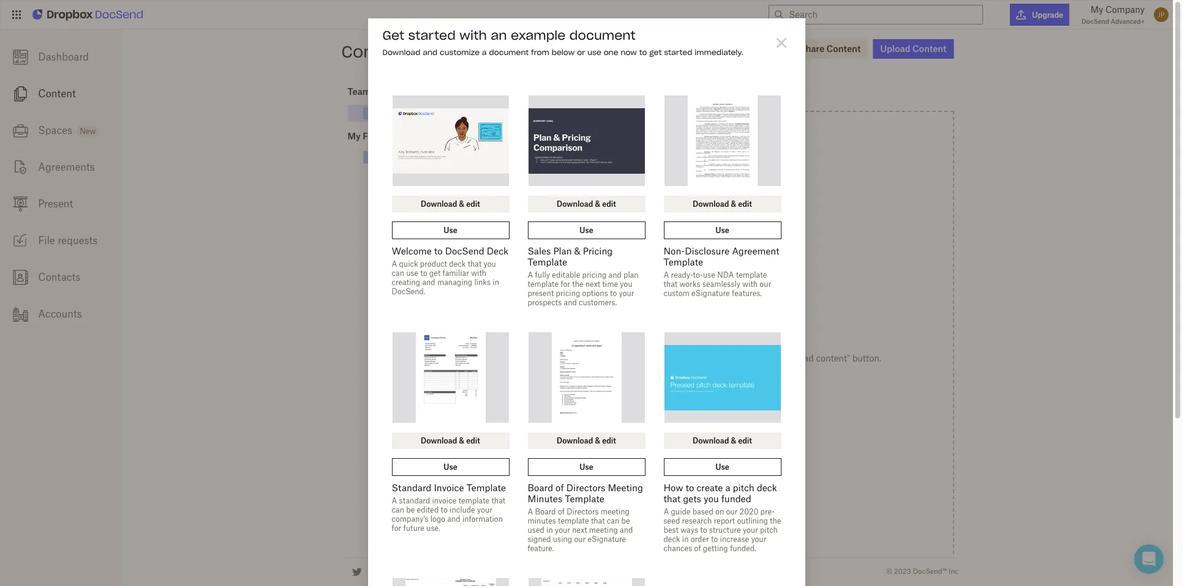 Task type: describe. For each thing, give the bounding box(es) containing it.
my for my company docsend advanced+
[[1091, 4, 1103, 15]]

agreements
[[38, 161, 95, 173]]

to right quick
[[420, 269, 427, 278]]

a inside the sales plan & pricing template a fully editable pricing and plan template for the next time you present pricing options to your prospects and customers.
[[528, 271, 533, 280]]

order
[[691, 535, 709, 545]]

nda
[[717, 271, 734, 280]]

content right sidebar documents icon
[[38, 88, 76, 100]]

0 horizontal spatial started
[[408, 28, 456, 43]]

the inside the sales plan & pricing template a fully editable pricing and plan template for the next time you present pricing options to your prospects and customers.
[[572, 280, 583, 289]]

customize
[[440, 48, 480, 57]]

edit for template
[[466, 437, 480, 446]]

to up the product
[[434, 246, 443, 257]]

company's
[[392, 515, 428, 524]]

our for template
[[760, 280, 771, 289]]

content right 'upload'
[[912, 43, 947, 54]]

accounts link
[[0, 296, 122, 333]]

non-disclosure agreement template a ready-to-use nda template that works seamlessly with our custom esignature features.
[[664, 246, 779, 298]]

file requests link
[[0, 222, 122, 259]]

0 vertical spatial meeting
[[601, 508, 629, 517]]

edit for docsend
[[466, 200, 480, 209]]

standard invoice template a standard invoice template that can be edited to include your company's logo and information for future use.
[[392, 483, 506, 533]]

file
[[38, 235, 55, 247]]

template inside the sales plan & pricing template a fully editable pricing and plan template for the next time you present pricing options to your prospects and customers.
[[528, 280, 559, 289]]

you inside how to create a pitch deck that gets you funded a guide based on our 2020 pre- seed research report outlining the best ways to structure your pitch deck in order to increase your chances of getting funded.
[[704, 494, 719, 505]]

to right 'order'
[[711, 535, 718, 545]]

with inside non-disclosure agreement template a ready-to-use nda template that works seamlessly with our custom esignature features.
[[742, 280, 758, 289]]

now
[[621, 48, 637, 57]]

and right "prospects"
[[564, 298, 577, 307]]

folders for team folders
[[373, 86, 404, 97]]

fully
[[535, 271, 550, 280]]

sidebar dashboard image
[[13, 49, 28, 65]]

folders for my folders
[[363, 131, 394, 141]]

share content button
[[792, 39, 868, 59]]

download & edit for template
[[421, 437, 480, 446]]

sales
[[528, 246, 551, 257]]

editable
[[552, 271, 580, 280]]

contacts
[[38, 271, 80, 284]]

a inside standard invoice template a standard invoice template that can be edited to include your company's logo and information for future use.
[[392, 497, 397, 506]]

meeting
[[608, 483, 643, 494]]

1 vertical spatial of
[[558, 508, 565, 517]]

template inside board of directors meeting minutes template a board of directors meeting minutes template that can be used in your next meeting and signed using our esignature feature.
[[565, 494, 604, 505]]

one
[[604, 48, 618, 57]]

download & edit link for docsend
[[392, 196, 509, 213]]

& for board of directors meeting minutes template
[[595, 437, 600, 446]]

get inside get started with an example document download and customize a document from below or use one now to get started immediately.
[[649, 48, 662, 57]]

download & edit for create
[[693, 437, 752, 446]]

familiar
[[443, 269, 469, 278]]

download & edit for directors
[[557, 437, 616, 446]]

use inside 'welcome to docsend deck a quick product deck that you can use to get familiar with creating and managing links in docsend.'
[[406, 269, 418, 278]]

funded
[[721, 494, 751, 505]]

0 vertical spatial directors
[[566, 483, 605, 494]]

can inside board of directors meeting minutes template a board of directors meeting minutes template that can be used in your next meeting and signed using our esignature feature.
[[607, 517, 619, 526]]

download & edit link for directors
[[528, 433, 645, 450]]

docsend for company
[[1082, 18, 1109, 25]]

new folder. clicking this button will open the add folder dialog image
[[770, 42, 785, 56]]

1 vertical spatial board
[[535, 508, 556, 517]]

non-
[[664, 246, 685, 257]]

getting
[[703, 545, 728, 554]]

for inside standard invoice template a standard invoice template that can be edited to include your company's logo and information for future use.
[[392, 524, 401, 533]]

from
[[531, 48, 549, 57]]

managing
[[437, 278, 472, 287]]

options
[[582, 289, 608, 298]]

can inside standard invoice template a standard invoice template that can be edited to include your company's logo and information for future use.
[[392, 506, 404, 515]]

custom
[[664, 289, 690, 298]]

our for funded
[[726, 508, 738, 517]]

links
[[474, 278, 491, 287]]

plan
[[624, 271, 639, 280]]

seed
[[664, 517, 680, 526]]

download & edit link for agreement
[[664, 196, 781, 213]]

spaces new
[[38, 124, 96, 137]]

deck inside 'welcome to docsend deck a quick product deck that you can use to get familiar with creating and managing links in docsend.'
[[449, 260, 466, 269]]

upload content button
[[873, 39, 954, 59]]

next inside the sales plan & pricing template a fully editable pricing and plan template for the next time you present pricing options to your prospects and customers.
[[585, 280, 600, 289]]

download & edit link for template
[[392, 433, 509, 450]]

pricing
[[583, 246, 613, 257]]

quick
[[399, 260, 418, 269]]

the inside how to create a pitch deck that gets you funded a guide based on our 2020 pre- seed research report outlining the best ways to structure your pitch deck in order to increase your chances of getting funded.
[[770, 517, 781, 526]]

outlining
[[737, 517, 768, 526]]

use.
[[426, 524, 440, 533]]

spaces
[[38, 124, 72, 137]]

content up team folders
[[341, 42, 408, 62]]

present
[[38, 198, 73, 210]]

2 horizontal spatial deck
[[757, 483, 777, 494]]

ready-
[[671, 271, 693, 280]]

2020
[[740, 508, 758, 517]]

download & edit link for create
[[664, 433, 781, 450]]

1 horizontal spatial pricing
[[582, 271, 607, 280]]

present link
[[0, 186, 122, 222]]

your inside board of directors meeting minutes template a board of directors meeting minutes template that can be used in your next meeting and signed using our esignature feature.
[[555, 526, 570, 535]]

content link
[[0, 75, 122, 112]]

time
[[602, 280, 618, 289]]

& for standard invoice template
[[459, 437, 464, 446]]

your down 2020
[[743, 526, 758, 535]]

template inside standard invoice template a standard invoice template that can be edited to include your company's logo and information for future use.
[[459, 497, 490, 506]]

download for sales plan & pricing template
[[557, 200, 593, 209]]

standard
[[392, 483, 431, 494]]

chances
[[664, 545, 692, 554]]

file requests
[[38, 235, 98, 247]]

1 vertical spatial meeting
[[589, 526, 618, 535]]

or
[[577, 48, 585, 57]]

ways
[[681, 526, 698, 535]]

use inside non-disclosure agreement template a ready-to-use nda template that works seamlessly with our custom esignature features.
[[703, 271, 715, 280]]

download inside get started with an example document download and customize a document from below or use one now to get started immediately.
[[383, 48, 420, 57]]

welcome
[[392, 246, 432, 257]]

edit for directors
[[602, 437, 616, 446]]

with inside 'welcome to docsend deck a quick product deck that you can use to get familiar with creating and managing links in docsend.'
[[471, 269, 486, 278]]

your inside the sales plan & pricing template a fully editable pricing and plan template for the next time you present pricing options to your prospects and customers.
[[619, 289, 634, 298]]

upgrade
[[1032, 10, 1063, 19]]

2023
[[894, 568, 911, 577]]

© 2023 docsend™ inc
[[886, 568, 959, 577]]

0 vertical spatial board
[[528, 483, 553, 494]]

dashboard
[[38, 51, 89, 63]]

used
[[528, 526, 544, 535]]

minutes
[[528, 494, 562, 505]]

download & edit for &
[[557, 200, 616, 209]]

of inside how to create a pitch deck that gets you funded a guide based on our 2020 pre- seed research report outlining the best ways to structure your pitch deck in order to increase your chances of getting funded.
[[694, 545, 701, 554]]

for inside the sales plan & pricing template a fully editable pricing and plan template for the next time you present pricing options to your prospects and customers.
[[561, 280, 570, 289]]

board of directors meeting minutes template a board of directors meeting minutes template that can be used in your next meeting and signed using our esignature feature.
[[528, 483, 643, 554]]

edit for create
[[738, 437, 752, 446]]

download for how to create a pitch deck that gets you funded
[[693, 437, 729, 446]]

edit for agreement
[[738, 200, 752, 209]]

gets
[[683, 494, 701, 505]]

to inside the sales plan & pricing template a fully editable pricing and plan template for the next time you present pricing options to your prospects and customers.
[[610, 289, 617, 298]]

an
[[491, 28, 507, 43]]

be inside standard invoice template a standard invoice template that can be edited to include your company's logo and information for future use.
[[406, 506, 415, 515]]

requests
[[58, 235, 98, 247]]

contacts link
[[0, 259, 122, 296]]

upgrade button
[[1010, 4, 1069, 26]]

and inside board of directors meeting minutes template a board of directors meeting minutes template that can be used in your next meeting and signed using our esignature feature.
[[620, 526, 633, 535]]

get inside 'welcome to docsend deck a quick product deck that you can use to get familiar with creating and managing links in docsend.'
[[429, 269, 441, 278]]

share
[[800, 43, 825, 54]]

feature.
[[528, 545, 554, 554]]

signed
[[528, 535, 551, 545]]

1 horizontal spatial started
[[664, 48, 692, 57]]

and left plan
[[609, 271, 622, 280]]

edited
[[417, 506, 439, 515]]

my company content button
[[362, 106, 524, 120]]

& for how to create a pitch deck that gets you funded
[[731, 437, 736, 446]]

to inside get started with an example document download and customize a document from below or use one now to get started immediately.
[[639, 48, 647, 57]]

increase
[[720, 535, 749, 545]]

upload content
[[880, 43, 947, 54]]

template inside standard invoice template a standard invoice template that can be edited to include your company's logo and information for future use.
[[466, 483, 506, 494]]

and inside 'welcome to docsend deck a quick product deck that you can use to get familiar with creating and managing links in docsend.'
[[422, 278, 435, 287]]

0 vertical spatial document
[[570, 28, 636, 43]]

future
[[403, 524, 424, 533]]

download & edit link for &
[[528, 196, 645, 213]]

esignature inside non-disclosure agreement template a ready-to-use nda template that works seamlessly with our custom esignature features.
[[692, 289, 730, 298]]

that inside how to create a pitch deck that gets you funded a guide based on our 2020 pre- seed research report outlining the best ways to structure your pitch deck in order to increase your chances of getting funded.
[[664, 494, 681, 505]]

example
[[511, 28, 566, 43]]



Task type: vqa. For each thing, say whether or not it's contained in the screenshot.
MANUFACTURING & DISTRIBUTION
no



Task type: locate. For each thing, give the bounding box(es) containing it.
& for non-disclosure agreement template
[[731, 200, 736, 209]]

meeting right using
[[589, 526, 618, 535]]

download & edit link up invoice
[[392, 433, 509, 450]]

1 vertical spatial with
[[471, 269, 486, 278]]

information
[[462, 515, 503, 524]]

folder image
[[362, 106, 377, 120]]

directors
[[566, 483, 605, 494], [567, 508, 599, 517]]

& for sales plan & pricing template
[[595, 200, 600, 209]]

to
[[639, 48, 647, 57], [434, 246, 443, 257], [420, 269, 427, 278], [610, 289, 617, 298], [686, 483, 694, 494], [441, 506, 448, 515], [700, 526, 707, 535], [711, 535, 718, 545]]

meeting
[[601, 508, 629, 517], [589, 526, 618, 535]]

my folders
[[348, 131, 394, 141]]

that inside board of directors meeting minutes template a board of directors meeting minutes template that can be used in your next meeting and signed using our esignature feature.
[[591, 517, 605, 526]]

2 vertical spatial you
[[704, 494, 719, 505]]

you inside 'welcome to docsend deck a quick product deck that you can use to get familiar with creating and managing links in docsend.'
[[484, 260, 496, 269]]

0 horizontal spatial get
[[429, 269, 441, 278]]

1 vertical spatial company
[[395, 108, 434, 118]]

a inside non-disclosure agreement template a ready-to-use nda template that works seamlessly with our custom esignature features.
[[664, 271, 669, 280]]

your down outlining
[[751, 535, 766, 545]]

for left future
[[392, 524, 401, 533]]

directors left meeting
[[566, 483, 605, 494]]

minutes
[[528, 517, 556, 526]]

template
[[528, 257, 567, 268], [664, 257, 703, 268], [466, 483, 506, 494], [565, 494, 604, 505]]

your right signed
[[555, 526, 570, 535]]

with right nda at the right of the page
[[742, 280, 758, 289]]

a inside get started with an example document download and customize a document from below or use one now to get started immediately.
[[482, 48, 487, 57]]

to inside standard invoice template a standard invoice template that can be edited to include your company's logo and information for future use.
[[441, 506, 448, 515]]

tree
[[348, 149, 524, 166]]

logo
[[430, 515, 445, 524]]

2 vertical spatial with
[[742, 280, 758, 289]]

my company content tree item
[[348, 105, 524, 122]]

template up using
[[558, 517, 589, 526]]

content right share
[[827, 43, 861, 54]]

0 vertical spatial with
[[460, 28, 487, 43]]

next right using
[[572, 526, 587, 535]]

download & edit for agreement
[[693, 200, 752, 209]]

& for welcome to docsend deck
[[459, 200, 464, 209]]

your inside standard invoice template a standard invoice template that can be edited to include your company's logo and information for future use.
[[477, 506, 492, 515]]

in right links
[[493, 278, 499, 287]]

sidebar contacts image
[[13, 270, 28, 285]]

0 vertical spatial pricing
[[582, 271, 607, 280]]

1 horizontal spatial the
[[770, 517, 781, 526]]

0 vertical spatial folders
[[373, 86, 404, 97]]

board
[[528, 483, 553, 494], [535, 508, 556, 517]]

my company docsend advanced+
[[1082, 4, 1145, 25]]

1 vertical spatial a
[[725, 483, 730, 494]]

with up customize
[[460, 28, 487, 43]]

be inside board of directors meeting minutes template a board of directors meeting minutes template that can be used in your next meeting and signed using our esignature feature.
[[621, 517, 630, 526]]

close thin image
[[772, 34, 790, 52]]

2 horizontal spatial my
[[1091, 4, 1103, 15]]

content up my folders tree
[[436, 108, 469, 118]]

0 horizontal spatial use
[[406, 269, 418, 278]]

sidebar accounts image
[[13, 307, 28, 322]]

how
[[664, 483, 683, 494]]

a left fully
[[528, 271, 533, 280]]

1 vertical spatial document
[[489, 48, 529, 57]]

template up features.
[[736, 271, 767, 280]]

and down the product
[[422, 278, 435, 287]]

download & edit for docsend
[[421, 200, 480, 209]]

my down team
[[348, 131, 361, 141]]

directors up using
[[567, 508, 599, 517]]

the
[[572, 280, 583, 289], [770, 517, 781, 526]]

funded.
[[730, 545, 756, 554]]

to right now on the right top
[[639, 48, 647, 57]]

download for board of directors meeting minutes template
[[557, 437, 593, 446]]

0 vertical spatial company
[[1106, 4, 1145, 15]]

download & edit up pricing at top
[[557, 200, 616, 209]]

based
[[693, 508, 713, 517]]

content
[[341, 42, 408, 62], [827, 43, 861, 54], [912, 43, 947, 54], [38, 88, 76, 100], [436, 108, 469, 118]]

a inside how to create a pitch deck that gets you funded a guide based on our 2020 pre- seed research report outlining the best ways to structure your pitch deck in order to increase your chances of getting funded.
[[664, 508, 669, 517]]

0 vertical spatial get
[[649, 48, 662, 57]]

0 vertical spatial pitch
[[733, 483, 754, 494]]

esignature
[[692, 289, 730, 298], [588, 535, 626, 545]]

team folders
[[348, 86, 404, 97]]

team
[[348, 86, 371, 97]]

0 horizontal spatial company
[[395, 108, 434, 118]]

download & edit link down my folders tree
[[392, 196, 509, 213]]

and
[[423, 48, 437, 57], [609, 271, 622, 280], [422, 278, 435, 287], [564, 298, 577, 307], [447, 515, 460, 524], [620, 526, 633, 535]]

0 horizontal spatial in
[[493, 278, 499, 287]]

in inside 'welcome to docsend deck a quick product deck that you can use to get familiar with creating and managing links in docsend.'
[[493, 278, 499, 287]]

prospects
[[528, 298, 562, 307]]

disclosure
[[685, 246, 730, 257]]

my inside button
[[380, 108, 393, 118]]

company up my folders tree
[[395, 108, 434, 118]]

company for docsend
[[1106, 4, 1145, 15]]

in left 'order'
[[682, 535, 689, 545]]

0 vertical spatial my
[[1091, 4, 1103, 15]]

use left nda at the right of the page
[[703, 271, 715, 280]]

0 vertical spatial a
[[482, 48, 487, 57]]

0 horizontal spatial document
[[489, 48, 529, 57]]

1 horizontal spatial you
[[620, 280, 632, 289]]

1 horizontal spatial in
[[546, 526, 553, 535]]

of up minutes
[[556, 483, 564, 494]]

1 vertical spatial for
[[392, 524, 401, 533]]

content inside tree item
[[436, 108, 469, 118]]

sales plan & pricing template a fully editable pricing and plan template for the next time you present pricing options to your prospects and customers.
[[528, 246, 639, 307]]

and right logo
[[447, 515, 460, 524]]

to right options
[[610, 289, 617, 298]]

esignature inside board of directors meeting minutes template a board of directors meeting minutes template that can be used in your next meeting and signed using our esignature feature.
[[588, 535, 626, 545]]

pricing down the editable
[[556, 289, 580, 298]]

company inside 'my company docsend advanced+'
[[1106, 4, 1145, 15]]

0 horizontal spatial deck
[[449, 260, 466, 269]]

0 vertical spatial deck
[[449, 260, 466, 269]]

template up information
[[466, 483, 506, 494]]

receive image
[[13, 233, 28, 249]]

to right edited at the bottom left
[[441, 506, 448, 515]]

can up future
[[392, 506, 404, 515]]

welcome to docsend deck a quick product deck that you can use to get familiar with creating and managing links in docsend.
[[392, 246, 508, 296]]

get right now on the right top
[[649, 48, 662, 57]]

1 horizontal spatial pitch
[[760, 526, 778, 535]]

can up docsend.
[[392, 269, 404, 278]]

that inside 'welcome to docsend deck a quick product deck that you can use to get familiar with creating and managing links in docsend.'
[[468, 260, 482, 269]]

and inside standard invoice template a standard invoice template that can be edited to include your company's logo and information for future use.
[[447, 515, 460, 524]]

download & edit link
[[392, 196, 509, 213], [528, 196, 645, 213], [664, 196, 781, 213], [392, 433, 509, 450], [528, 433, 645, 450], [664, 433, 781, 450]]

©
[[886, 568, 892, 577]]

1 horizontal spatial deck
[[664, 535, 680, 545]]

invoice
[[432, 497, 457, 506]]

present
[[528, 289, 554, 298]]

1 vertical spatial started
[[664, 48, 692, 57]]

use right or
[[587, 48, 601, 57]]

2 vertical spatial of
[[694, 545, 701, 554]]

0 horizontal spatial a
[[482, 48, 487, 57]]

2 horizontal spatial use
[[703, 271, 715, 280]]

upgrade image
[[1016, 10, 1026, 20]]

agreement
[[732, 246, 779, 257]]

1 vertical spatial folders
[[363, 131, 394, 141]]

deck
[[487, 246, 508, 257]]

how to create a pitch deck that gets you funded a guide based on our 2020 pre- seed research report outlining the best ways to structure your pitch deck in order to increase your chances of getting funded.
[[664, 483, 781, 554]]

of left getting
[[694, 545, 701, 554]]

a left standard
[[392, 497, 397, 506]]

docsend left the advanced+
[[1082, 18, 1109, 25]]

0 vertical spatial can
[[392, 269, 404, 278]]

1 vertical spatial be
[[621, 517, 630, 526]]

creating
[[392, 278, 420, 287]]

to-
[[693, 271, 703, 280]]

a right create at the right bottom of the page
[[725, 483, 730, 494]]

0 horizontal spatial my
[[348, 131, 361, 141]]

1 vertical spatial esignature
[[588, 535, 626, 545]]

template up "prospects"
[[528, 280, 559, 289]]

download & edit up invoice
[[421, 437, 480, 446]]

board down minutes
[[535, 508, 556, 517]]

1 vertical spatial deck
[[757, 483, 777, 494]]

sidebar ndas image
[[13, 160, 28, 175]]

use up docsend.
[[406, 269, 418, 278]]

pitch down pre-
[[760, 526, 778, 535]]

with
[[460, 28, 487, 43], [471, 269, 486, 278], [742, 280, 758, 289]]

a inside how to create a pitch deck that gets you funded a guide based on our 2020 pre- seed research report outlining the best ways to structure your pitch deck in order to increase your chances of getting funded.
[[725, 483, 730, 494]]

download & edit link up pricing at top
[[528, 196, 645, 213]]

to right ways
[[700, 526, 707, 535]]

that inside standard invoice template a standard invoice template that can be edited to include your company's logo and information for future use.
[[492, 497, 505, 506]]

1 horizontal spatial esignature
[[692, 289, 730, 298]]

deck down seed
[[664, 535, 680, 545]]

2 horizontal spatial in
[[682, 535, 689, 545]]

share content
[[800, 43, 861, 54]]

download for standard invoice template
[[421, 437, 457, 446]]

1 vertical spatial get
[[429, 269, 441, 278]]

2 vertical spatial can
[[607, 517, 619, 526]]

& inside the sales plan & pricing template a fully editable pricing and plan template for the next time you present pricing options to your prospects and customers.
[[574, 246, 581, 257]]

folders up folder icon
[[373, 86, 404, 97]]

template up 'ready-'
[[664, 257, 703, 268]]

0 horizontal spatial pricing
[[556, 289, 580, 298]]

folders down folder icon
[[363, 131, 394, 141]]

with right familiar
[[471, 269, 486, 278]]

&
[[459, 200, 464, 209], [595, 200, 600, 209], [731, 200, 736, 209], [574, 246, 581, 257], [459, 437, 464, 446], [595, 437, 600, 446], [731, 437, 736, 446]]

None submit
[[392, 222, 509, 239], [528, 222, 645, 239], [664, 222, 781, 239], [392, 459, 509, 477], [528, 459, 645, 477], [664, 459, 781, 477], [392, 222, 509, 239], [528, 222, 645, 239], [664, 222, 781, 239], [392, 459, 509, 477], [528, 459, 645, 477], [664, 459, 781, 477]]

0 horizontal spatial esignature
[[588, 535, 626, 545]]

standard
[[399, 497, 430, 506]]

invoice
[[434, 483, 464, 494]]

docsend for to
[[445, 246, 484, 257]]

pricing
[[582, 271, 607, 280], [556, 289, 580, 298]]

a
[[482, 48, 487, 57], [725, 483, 730, 494]]

a inside 'welcome to docsend deck a quick product deck that you can use to get familiar with creating and managing links in docsend.'
[[392, 260, 397, 269]]

docsend™
[[913, 568, 947, 577]]

use inside get started with an example document download and customize a document from below or use one now to get started immediately.
[[587, 48, 601, 57]]

started up customize
[[408, 28, 456, 43]]

report
[[714, 517, 735, 526]]

a left quick
[[392, 260, 397, 269]]

can inside 'welcome to docsend deck a quick product deck that you can use to get familiar with creating and managing links in docsend.'
[[392, 269, 404, 278]]

0 vertical spatial of
[[556, 483, 564, 494]]

docsend
[[1082, 18, 1109, 25], [445, 246, 484, 257]]

sidebar spaces image
[[13, 123, 28, 138]]

immediately.
[[695, 48, 744, 57]]

template inside the sales plan & pricing template a fully editable pricing and plan template for the next time you present pricing options to your prospects and customers.
[[528, 257, 567, 268]]

agreements link
[[0, 149, 122, 186]]

0 vertical spatial be
[[406, 506, 415, 515]]

sidebar documents image
[[13, 86, 28, 102]]

my folders tree
[[348, 129, 524, 166]]

download for welcome to docsend deck
[[421, 200, 457, 209]]

1 horizontal spatial document
[[570, 28, 636, 43]]

sidebar present image
[[13, 196, 28, 212]]

download for non-disclosure agreement template
[[693, 200, 729, 209]]

0 vertical spatial for
[[561, 280, 570, 289]]

document
[[570, 28, 636, 43], [489, 48, 529, 57]]

my right folder icon
[[380, 108, 393, 118]]

on
[[715, 508, 724, 517]]

company for content
[[395, 108, 434, 118]]

0 vertical spatial esignature
[[692, 289, 730, 298]]

pitch up 2020
[[733, 483, 754, 494]]

2 horizontal spatial you
[[704, 494, 719, 505]]

1 vertical spatial my
[[380, 108, 393, 118]]

1 vertical spatial you
[[620, 280, 632, 289]]

template inside non-disclosure agreement template a ready-to-use nda template that works seamlessly with our custom esignature features.
[[664, 257, 703, 268]]

0 horizontal spatial for
[[392, 524, 401, 533]]

with inside get started with an example document download and customize a document from below or use one now to get started immediately.
[[460, 28, 487, 43]]

use
[[587, 48, 601, 57], [406, 269, 418, 278], [703, 271, 715, 280]]

docsend inside 'welcome to docsend deck a quick product deck that you can use to get familiar with creating and managing links in docsend.'
[[445, 246, 484, 257]]

include
[[450, 506, 475, 515]]

you up based
[[704, 494, 719, 505]]

my company content
[[380, 108, 469, 118]]

1 horizontal spatial company
[[1106, 4, 1145, 15]]

0 vertical spatial you
[[484, 260, 496, 269]]

my inside tree
[[348, 131, 361, 141]]

1 vertical spatial pitch
[[760, 526, 778, 535]]

and inside get started with an example document download and customize a document from below or use one now to get started immediately.
[[423, 48, 437, 57]]

0 horizontal spatial docsend
[[445, 246, 484, 257]]

the up customers. on the bottom
[[572, 280, 583, 289]]

guide
[[671, 508, 691, 517]]

0 vertical spatial docsend
[[1082, 18, 1109, 25]]

download & edit link up meeting
[[528, 433, 645, 450]]

document up one
[[570, 28, 636, 43]]

1 horizontal spatial use
[[587, 48, 601, 57]]

0 vertical spatial the
[[572, 280, 583, 289]]

for right fully
[[561, 280, 570, 289]]

started
[[408, 28, 456, 43], [664, 48, 692, 57]]

dashboard link
[[0, 39, 122, 75]]

in inside how to create a pitch deck that gets you funded a guide based on our 2020 pre- seed research report outlining the best ways to structure your pitch deck in order to increase your chances of getting funded.
[[682, 535, 689, 545]]

docsend inside 'my company docsend advanced+'
[[1082, 18, 1109, 25]]

a right customize
[[482, 48, 487, 57]]

works
[[680, 280, 700, 289]]

0 vertical spatial next
[[585, 280, 600, 289]]

1 vertical spatial next
[[572, 526, 587, 535]]

best
[[664, 526, 679, 535]]

that left works
[[664, 280, 678, 289]]

1 horizontal spatial my
[[380, 108, 393, 118]]

below
[[552, 48, 575, 57]]

esignature down to-
[[692, 289, 730, 298]]

your right the time
[[619, 289, 634, 298]]

that
[[468, 260, 482, 269], [664, 280, 678, 289], [664, 494, 681, 505], [492, 497, 505, 506], [591, 517, 605, 526]]

our inside board of directors meeting minutes template a board of directors meeting minutes template that can be used in your next meeting and signed using our esignature feature.
[[574, 535, 586, 545]]

that up information
[[492, 497, 505, 506]]

plan
[[553, 246, 572, 257]]

0 horizontal spatial our
[[574, 535, 586, 545]]

get
[[649, 48, 662, 57], [429, 269, 441, 278]]

create
[[697, 483, 723, 494]]

a up used
[[528, 508, 533, 517]]

pitch
[[733, 483, 754, 494], [760, 526, 778, 535]]

new
[[80, 127, 96, 136]]

in inside board of directors meeting minutes template a board of directors meeting minutes template that can be used in your next meeting and signed using our esignature feature.
[[546, 526, 553, 535]]

1 horizontal spatial docsend
[[1082, 18, 1109, 25]]

our right on on the right bottom of the page
[[726, 508, 738, 517]]

seamlessly
[[702, 280, 740, 289]]

1 horizontal spatial be
[[621, 517, 630, 526]]

1 vertical spatial the
[[770, 517, 781, 526]]

download & edit link up disclosure
[[664, 196, 781, 213]]

0 horizontal spatial be
[[406, 506, 415, 515]]

edit for &
[[602, 200, 616, 209]]

customers.
[[579, 298, 617, 307]]

advanced+
[[1111, 18, 1145, 25]]

2 vertical spatial deck
[[664, 535, 680, 545]]

company up the advanced+
[[1106, 4, 1145, 15]]

0 horizontal spatial the
[[572, 280, 583, 289]]

1 vertical spatial our
[[726, 508, 738, 517]]

deck up pre-
[[757, 483, 777, 494]]

0 vertical spatial our
[[760, 280, 771, 289]]

you right the time
[[620, 280, 632, 289]]

product
[[420, 260, 447, 269]]

and down meeting
[[620, 526, 633, 535]]

to right how
[[686, 483, 694, 494]]

2 horizontal spatial our
[[760, 280, 771, 289]]

started left immediately.
[[664, 48, 692, 57]]

a left 'ready-'
[[664, 271, 669, 280]]

using
[[553, 535, 572, 545]]

a inside board of directors meeting minutes template a board of directors meeting minutes template that can be used in your next meeting and signed using our esignature feature.
[[528, 508, 533, 517]]

download & edit up disclosure
[[693, 200, 752, 209]]

1 horizontal spatial a
[[725, 483, 730, 494]]

our down 'agreement'
[[760, 280, 771, 289]]

next
[[585, 280, 600, 289], [572, 526, 587, 535]]

docsend up familiar
[[445, 246, 484, 257]]

that up guide
[[664, 494, 681, 505]]

1 vertical spatial docsend
[[445, 246, 484, 257]]

my inside 'my company docsend advanced+'
[[1091, 4, 1103, 15]]

team folders tree
[[348, 85, 524, 122]]

download & edit link up create at the right bottom of the page
[[664, 433, 781, 450]]

of
[[556, 483, 564, 494], [558, 508, 565, 517], [694, 545, 701, 554]]

get
[[383, 28, 404, 43]]

template up information
[[459, 497, 490, 506]]

can down meeting
[[607, 517, 619, 526]]

template right minutes
[[565, 494, 604, 505]]

upload
[[880, 43, 910, 54]]

1 horizontal spatial our
[[726, 508, 738, 517]]

download & edit down my folders tree
[[421, 200, 480, 209]]

our inside non-disclosure agreement template a ready-to-use nda template that works seamlessly with our custom esignature features.
[[760, 280, 771, 289]]

research
[[682, 517, 712, 526]]

structure
[[709, 526, 741, 535]]

company inside button
[[395, 108, 434, 118]]

template inside non-disclosure agreement template a ready-to-use nda template that works seamlessly with our custom esignature features.
[[736, 271, 767, 280]]

our inside how to create a pitch deck that gets you funded a guide based on our 2020 pre- seed research report outlining the best ways to structure your pitch deck in order to increase your chances of getting funded.
[[726, 508, 738, 517]]

you inside the sales plan & pricing template a fully editable pricing and plan template for the next time you present pricing options to your prospects and customers.
[[620, 280, 632, 289]]

1 vertical spatial pricing
[[556, 289, 580, 298]]

2 vertical spatial my
[[348, 131, 361, 141]]

1 horizontal spatial get
[[649, 48, 662, 57]]

features.
[[732, 289, 762, 298]]

0 horizontal spatial you
[[484, 260, 496, 269]]

in right used
[[546, 526, 553, 535]]

0 horizontal spatial pitch
[[733, 483, 754, 494]]

esignature right using
[[588, 535, 626, 545]]

board up minutes
[[528, 483, 553, 494]]

1 vertical spatial can
[[392, 506, 404, 515]]

my for my folders
[[348, 131, 361, 141]]

1 horizontal spatial for
[[561, 280, 570, 289]]

0 vertical spatial started
[[408, 28, 456, 43]]

2 vertical spatial our
[[574, 535, 586, 545]]

of down minutes
[[558, 508, 565, 517]]

download & edit up meeting
[[557, 437, 616, 446]]

get left familiar
[[429, 269, 441, 278]]

template inside board of directors meeting minutes template a board of directors meeting minutes template that can be used in your next meeting and signed using our esignature feature.
[[558, 517, 589, 526]]

my right upgrade
[[1091, 4, 1103, 15]]

that inside non-disclosure agreement template a ready-to-use nda template that works seamlessly with our custom esignature features.
[[664, 280, 678, 289]]

that right minutes
[[591, 517, 605, 526]]

can
[[392, 269, 404, 278], [392, 506, 404, 515], [607, 517, 619, 526]]

my for my company content
[[380, 108, 393, 118]]

document down an
[[489, 48, 529, 57]]

download & edit
[[421, 200, 480, 209], [557, 200, 616, 209], [693, 200, 752, 209], [421, 437, 480, 446], [557, 437, 616, 446], [693, 437, 752, 446]]

a left guide
[[664, 508, 669, 517]]

next inside board of directors meeting minutes template a board of directors meeting minutes template that can be used in your next meeting and signed using our esignature feature.
[[572, 526, 587, 535]]

pricing up options
[[582, 271, 607, 280]]

1 vertical spatial directors
[[567, 508, 599, 517]]



